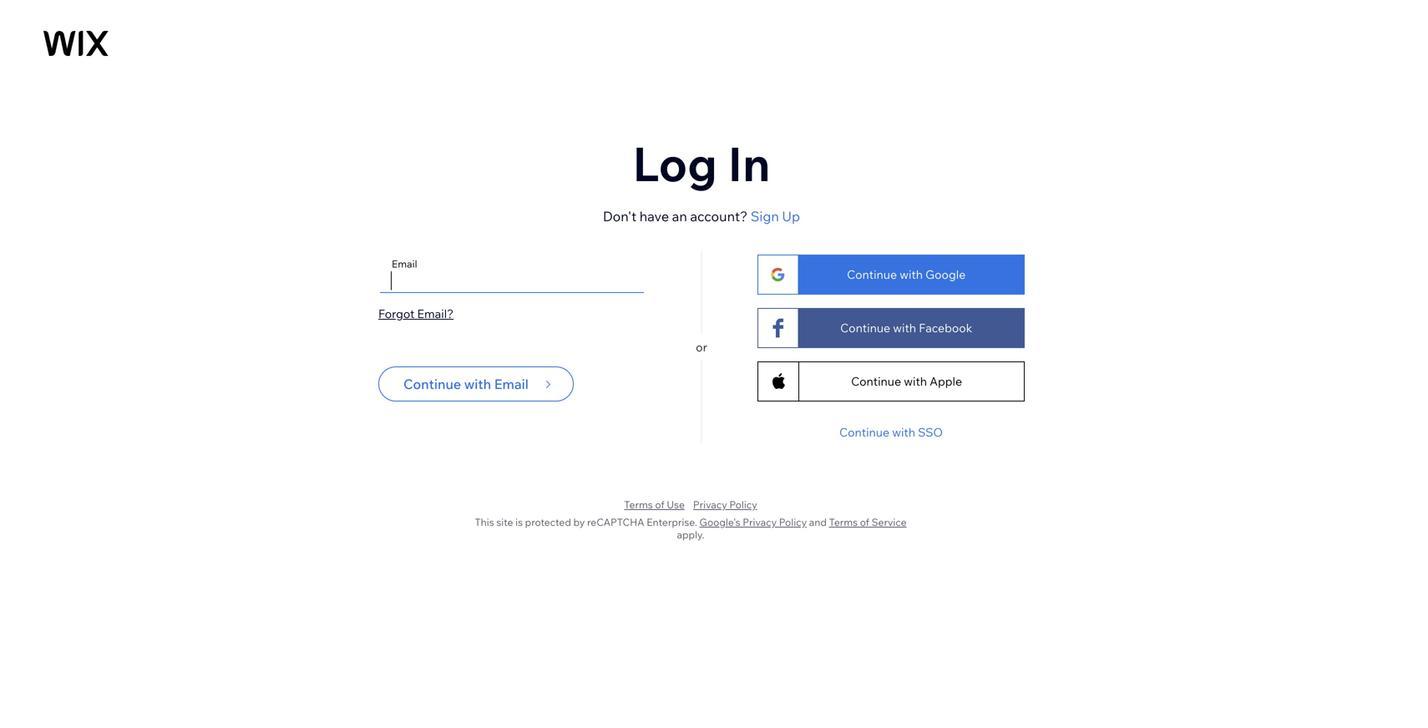 Task type: vqa. For each thing, say whether or not it's contained in the screenshot.
password field
no



Task type: describe. For each thing, give the bounding box(es) containing it.
continue for continue with facebook
[[840, 321, 890, 335]]

forgot email? link
[[378, 307, 454, 322]]

log
[[633, 134, 717, 193]]

log in
[[633, 134, 771, 193]]

1 horizontal spatial policy
[[779, 516, 807, 529]]

with for sso
[[892, 425, 915, 440]]

terms of use privacy policy this site is protected by recaptcha enterprise. google's privacy policy and terms of service apply.
[[475, 499, 907, 541]]

and
[[809, 516, 827, 529]]

don't
[[603, 208, 637, 225]]

is
[[515, 516, 523, 529]]

more login options group
[[707, 255, 1025, 415]]

email inside button
[[494, 376, 529, 393]]

continue with apple
[[851, 374, 962, 389]]

an
[[672, 208, 687, 225]]

apple
[[930, 374, 962, 389]]

continue with google
[[847, 267, 966, 282]]

0 vertical spatial terms
[[624, 499, 653, 511]]

google's privacy policy link
[[699, 516, 807, 529]]

account?
[[690, 208, 748, 225]]

continue for continue with email
[[403, 376, 461, 393]]

continue with email button
[[378, 367, 574, 402]]

terms of use link
[[624, 499, 685, 511]]

email?
[[417, 307, 454, 321]]

0 horizontal spatial privacy
[[693, 499, 727, 511]]

0 vertical spatial policy
[[729, 499, 757, 511]]

enterprise.
[[647, 516, 697, 529]]

1 vertical spatial of
[[860, 516, 869, 529]]

privacy policy link
[[693, 499, 757, 511]]

continue with apple button
[[757, 362, 1025, 402]]

google's
[[699, 516, 740, 529]]

in
[[728, 134, 771, 193]]

continue with email
[[403, 376, 529, 393]]

continue for continue with sso
[[839, 425, 890, 440]]

use
[[667, 499, 685, 511]]

continue with google button
[[757, 255, 1025, 295]]

site
[[496, 516, 513, 529]]

with for email
[[464, 376, 491, 393]]

continue for continue with google
[[847, 267, 897, 282]]

sign
[[751, 208, 779, 225]]

protected
[[525, 516, 571, 529]]



Task type: locate. For each thing, give the bounding box(es) containing it.
1 horizontal spatial email
[[494, 376, 529, 393]]

forgot
[[378, 307, 415, 321]]

1 vertical spatial privacy
[[743, 516, 777, 529]]

email
[[392, 258, 417, 270], [494, 376, 529, 393]]

0 vertical spatial email
[[392, 258, 417, 270]]

terms
[[624, 499, 653, 511], [829, 516, 858, 529]]

1 horizontal spatial privacy
[[743, 516, 777, 529]]

facebook
[[919, 321, 972, 335]]

1 vertical spatial email
[[494, 376, 529, 393]]

continue for continue with apple
[[851, 374, 901, 389]]

facebook image
[[770, 319, 786, 338]]

sign up button
[[751, 206, 800, 226]]

privacy up google's
[[693, 499, 727, 511]]

with
[[900, 267, 923, 282], [893, 321, 916, 335], [904, 374, 927, 389], [464, 376, 491, 393], [892, 425, 915, 440]]

1 vertical spatial policy
[[779, 516, 807, 529]]

0 horizontal spatial email
[[392, 258, 417, 270]]

continue up continue with facebook button
[[847, 267, 897, 282]]

privacy
[[693, 499, 727, 511], [743, 516, 777, 529]]

by
[[573, 516, 585, 529]]

up
[[782, 208, 800, 225]]

or
[[696, 340, 707, 355]]

recaptcha
[[587, 516, 644, 529]]

0 vertical spatial of
[[655, 499, 664, 511]]

this
[[475, 516, 494, 529]]

continue down continue with apple button
[[839, 425, 890, 440]]

privacy down privacy policy link
[[743, 516, 777, 529]]

continue
[[847, 267, 897, 282], [840, 321, 890, 335], [851, 374, 901, 389], [403, 376, 461, 393], [839, 425, 890, 440]]

0 vertical spatial privacy
[[693, 499, 727, 511]]

0 horizontal spatial terms
[[624, 499, 653, 511]]

terms up recaptcha
[[624, 499, 653, 511]]

1 vertical spatial terms
[[829, 516, 858, 529]]

of
[[655, 499, 664, 511], [860, 516, 869, 529]]

continue with facebook
[[840, 321, 972, 335]]

0 horizontal spatial of
[[655, 499, 664, 511]]

policy left and
[[779, 516, 807, 529]]

continue with facebook button
[[757, 308, 1025, 348]]

1 horizontal spatial terms
[[829, 516, 858, 529]]

policy
[[729, 499, 757, 511], [779, 516, 807, 529]]

terms of service link
[[829, 516, 907, 529]]

service
[[872, 516, 907, 529]]

continue inside button
[[839, 425, 890, 440]]

continue with sso button
[[839, 425, 943, 440]]

0 horizontal spatial policy
[[729, 499, 757, 511]]

of left use
[[655, 499, 664, 511]]

terms right and
[[829, 516, 858, 529]]

have
[[640, 208, 669, 225]]

of left service
[[860, 516, 869, 529]]

1 horizontal spatial of
[[860, 516, 869, 529]]

continue down the continue with google button
[[840, 321, 890, 335]]

with for apple
[[904, 374, 927, 389]]

apple image
[[772, 373, 786, 390]]

don't have an account? sign up
[[603, 208, 800, 225]]

with inside button
[[892, 425, 915, 440]]

continue down the email?
[[403, 376, 461, 393]]

Email text field
[[388, 253, 636, 293]]

google
[[925, 267, 966, 282]]

with for facebook
[[893, 321, 916, 335]]

continue with sso
[[839, 425, 943, 440]]

forgot email?
[[378, 307, 454, 321]]

wix image
[[43, 31, 108, 56]]

sso
[[918, 425, 943, 440]]

policy up google's privacy policy link
[[729, 499, 757, 511]]

with for google
[[900, 267, 923, 282]]

continue up continue with sso
[[851, 374, 901, 389]]

google image
[[770, 267, 786, 282]]

apply.
[[677, 529, 704, 541]]



